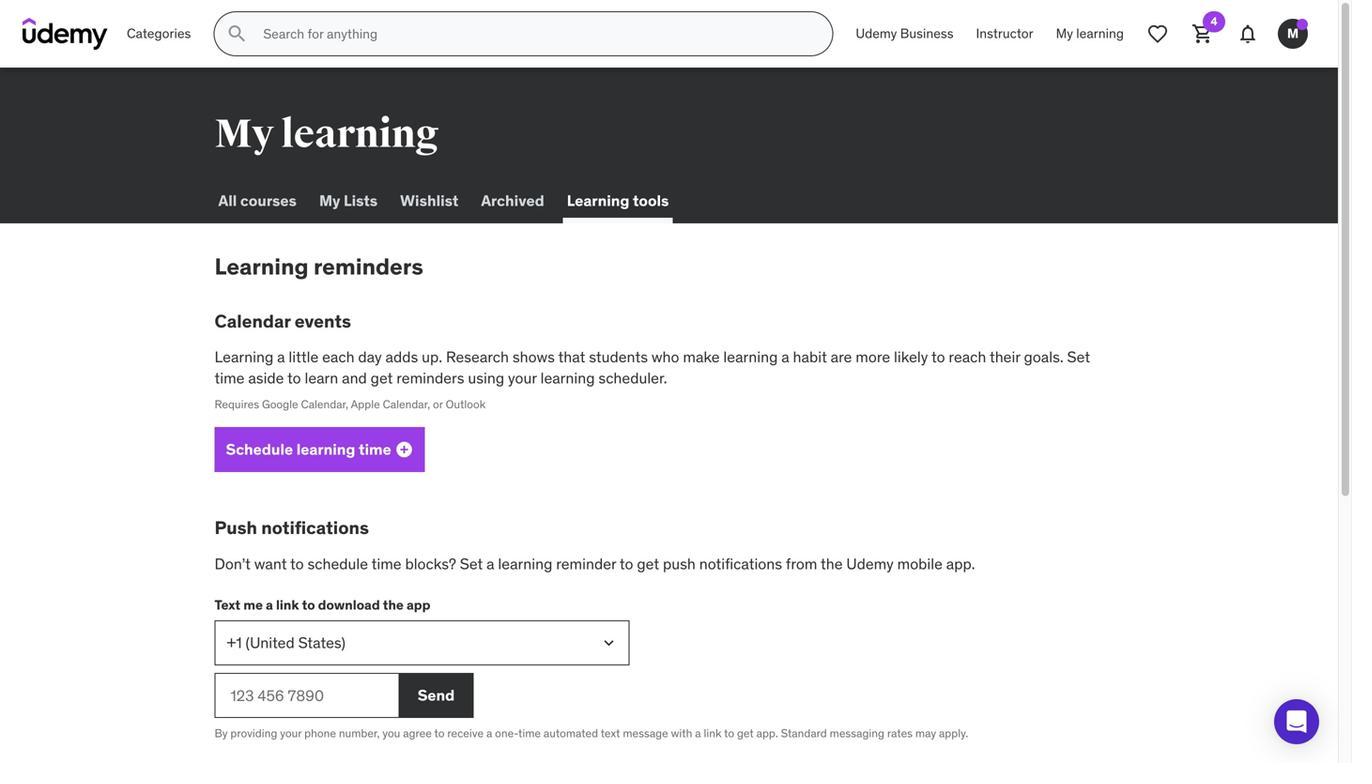 Task type: describe. For each thing, give the bounding box(es) containing it.
standard
[[781, 727, 827, 741]]

a right with
[[695, 727, 701, 741]]

want
[[254, 555, 287, 574]]

time left blocks?
[[372, 555, 402, 574]]

wishlist
[[400, 191, 459, 210]]

up.
[[422, 348, 443, 367]]

to right likely
[[932, 348, 945, 367]]

push
[[215, 517, 257, 539]]

all courses link
[[215, 178, 301, 224]]

123 456 7890 text field
[[215, 674, 399, 719]]

business
[[901, 25, 954, 42]]

schedule
[[226, 440, 293, 459]]

4
[[1211, 14, 1218, 29]]

you
[[383, 727, 400, 741]]

get inside learning a little each day adds up. research shows that students who make learning a habit are more likely to reach their goals. set time aside to learn and get reminders using your learning scheduler. requires google calendar, apple calendar, or outlook
[[371, 369, 393, 388]]

learning for learning reminders
[[215, 253, 309, 281]]

aside
[[248, 369, 284, 388]]

apply.
[[939, 727, 969, 741]]

to right want
[[290, 555, 304, 574]]

0 horizontal spatial your
[[280, 727, 302, 741]]

learning a little each day adds up. research shows that students who make learning a habit are more likely to reach their goals. set time aside to learn and get reminders using your learning scheduler. requires google calendar, apple calendar, or outlook
[[215, 348, 1091, 412]]

calendar
[[215, 310, 291, 332]]

who
[[652, 348, 680, 367]]

scheduler.
[[599, 369, 667, 388]]

make
[[683, 348, 720, 367]]

messaging
[[830, 727, 885, 741]]

little
[[289, 348, 319, 367]]

submit search image
[[226, 23, 248, 45]]

apple
[[351, 397, 380, 412]]

outlook
[[446, 397, 486, 412]]

1 vertical spatial udemy
[[847, 555, 894, 574]]

using
[[468, 369, 505, 388]]

time inside learning a little each day adds up. research shows that students who make learning a habit are more likely to reach their goals. set time aside to learn and get reminders using your learning scheduler. requires google calendar, apple calendar, or outlook
[[215, 369, 245, 388]]

events
[[295, 310, 351, 332]]

learning for learning tools
[[567, 191, 630, 210]]

habit
[[793, 348, 827, 367]]

my learning link
[[1045, 11, 1136, 56]]

learning tools
[[567, 191, 669, 210]]

to down little
[[287, 369, 301, 388]]

schedule learning time button
[[215, 428, 425, 473]]

more
[[856, 348, 891, 367]]

4 link
[[1181, 11, 1226, 56]]

may
[[916, 727, 937, 741]]

from
[[786, 555, 818, 574]]

m link
[[1271, 11, 1316, 56]]

calendar events
[[215, 310, 351, 332]]

1 vertical spatial link
[[704, 727, 722, 741]]

push
[[663, 555, 696, 574]]

learning right make
[[724, 348, 778, 367]]

providing
[[231, 727, 277, 741]]

courses
[[240, 191, 297, 210]]

don't want to schedule time blocks? set a learning reminder to get push notifications from the udemy mobile app.
[[215, 555, 976, 574]]

app
[[407, 597, 431, 614]]

reach
[[949, 348, 987, 367]]

all courses
[[218, 191, 297, 210]]

schedule learning time
[[226, 440, 391, 459]]

a left little
[[277, 348, 285, 367]]

each
[[322, 348, 355, 367]]

mobile
[[898, 555, 943, 574]]

shows
[[513, 348, 555, 367]]

0 vertical spatial app.
[[947, 555, 976, 574]]

your inside learning a little each day adds up. research shows that students who make learning a habit are more likely to reach their goals. set time aside to learn and get reminders using your learning scheduler. requires google calendar, apple calendar, or outlook
[[508, 369, 537, 388]]

tools
[[633, 191, 669, 210]]

adds
[[386, 348, 418, 367]]

learning reminders
[[215, 253, 423, 281]]

1 vertical spatial my
[[215, 110, 274, 159]]

archived link
[[477, 178, 548, 224]]

message
[[623, 727, 669, 741]]

notifications image
[[1237, 23, 1260, 45]]

0 horizontal spatial the
[[383, 597, 404, 614]]

and
[[342, 369, 367, 388]]

likely
[[894, 348, 928, 367]]

time left 'automated'
[[519, 727, 541, 741]]

students
[[589, 348, 648, 367]]

goals.
[[1024, 348, 1064, 367]]

1 horizontal spatial notifications
[[700, 555, 783, 574]]

1 horizontal spatial get
[[637, 555, 659, 574]]

rates
[[888, 727, 913, 741]]

day
[[358, 348, 382, 367]]

by providing your phone number, you agree to receive a one-time automated text message with a link to get app. standard messaging rates may apply.
[[215, 727, 969, 741]]

don't
[[215, 555, 251, 574]]

their
[[990, 348, 1021, 367]]

all
[[218, 191, 237, 210]]

a left one-
[[487, 727, 492, 741]]

Search for anything text field
[[260, 18, 810, 50]]



Task type: locate. For each thing, give the bounding box(es) containing it.
notifications
[[261, 517, 369, 539], [700, 555, 783, 574]]

1 vertical spatial my learning
[[215, 110, 439, 159]]

2 vertical spatial my
[[319, 191, 340, 210]]

one-
[[495, 727, 519, 741]]

1 vertical spatial app.
[[757, 727, 778, 741]]

research
[[446, 348, 509, 367]]

reminders down lists
[[314, 253, 423, 281]]

lists
[[344, 191, 378, 210]]

1 vertical spatial notifications
[[700, 555, 783, 574]]

phone
[[305, 727, 336, 741]]

to right the reminder
[[620, 555, 634, 574]]

google
[[262, 397, 298, 412]]

wishlist image
[[1147, 23, 1169, 45]]

1 horizontal spatial my learning
[[1056, 25, 1124, 42]]

0 vertical spatial the
[[821, 555, 843, 574]]

my for my learning link
[[1056, 25, 1074, 42]]

my learning
[[1056, 25, 1124, 42], [215, 110, 439, 159]]

text me a link to download the app
[[215, 597, 431, 614]]

with
[[671, 727, 693, 741]]

the right from
[[821, 555, 843, 574]]

the
[[821, 555, 843, 574], [383, 597, 404, 614]]

receive
[[447, 727, 484, 741]]

app. right mobile at the right of the page
[[947, 555, 976, 574]]

1 horizontal spatial set
[[1068, 348, 1091, 367]]

notifications up schedule
[[261, 517, 369, 539]]

udemy left mobile at the right of the page
[[847, 555, 894, 574]]

reminder
[[556, 555, 617, 574]]

notifications left from
[[700, 555, 783, 574]]

2 horizontal spatial my
[[1056, 25, 1074, 42]]

learning inside learning a little each day adds up. research shows that students who make learning a habit are more likely to reach their goals. set time aside to learn and get reminders using your learning scheduler. requires google calendar, apple calendar, or outlook
[[215, 348, 274, 367]]

learning left tools
[[567, 191, 630, 210]]

udemy image
[[23, 18, 108, 50]]

1 calendar, from the left
[[301, 397, 348, 412]]

1 horizontal spatial your
[[508, 369, 537, 388]]

0 vertical spatial my
[[1056, 25, 1074, 42]]

0 vertical spatial reminders
[[314, 253, 423, 281]]

0 horizontal spatial calendar,
[[301, 397, 348, 412]]

reminders inside learning a little each day adds up. research shows that students who make learning a habit are more likely to reach their goals. set time aside to learn and get reminders using your learning scheduler. requires google calendar, apple calendar, or outlook
[[397, 369, 465, 388]]

archived
[[481, 191, 545, 210]]

set right blocks?
[[460, 555, 483, 574]]

1 horizontal spatial app.
[[947, 555, 976, 574]]

reminders
[[314, 253, 423, 281], [397, 369, 465, 388]]

0 horizontal spatial link
[[276, 597, 299, 614]]

0 horizontal spatial get
[[371, 369, 393, 388]]

my left lists
[[319, 191, 340, 210]]

small image
[[395, 441, 414, 460]]

instructor link
[[965, 11, 1045, 56]]

m
[[1288, 25, 1299, 42]]

get left standard
[[737, 727, 754, 741]]

reminders down 'up.'
[[397, 369, 465, 388]]

schedule
[[308, 555, 368, 574]]

0 vertical spatial your
[[508, 369, 537, 388]]

get
[[371, 369, 393, 388], [637, 555, 659, 574], [737, 727, 754, 741]]

0 horizontal spatial notifications
[[261, 517, 369, 539]]

0 vertical spatial notifications
[[261, 517, 369, 539]]

my up all courses
[[215, 110, 274, 159]]

your
[[508, 369, 537, 388], [280, 727, 302, 741]]

set
[[1068, 348, 1091, 367], [460, 555, 483, 574]]

1 vertical spatial get
[[637, 555, 659, 574]]

calendar,
[[301, 397, 348, 412], [383, 397, 430, 412]]

1 horizontal spatial the
[[821, 555, 843, 574]]

by
[[215, 727, 228, 741]]

learn
[[305, 369, 338, 388]]

learning left the reminder
[[498, 555, 553, 574]]

instructor
[[976, 25, 1034, 42]]

0 vertical spatial learning
[[567, 191, 630, 210]]

send
[[418, 686, 455, 706]]

text
[[601, 727, 620, 741]]

get down day
[[371, 369, 393, 388]]

learning up lists
[[281, 110, 439, 159]]

you have alerts image
[[1297, 19, 1308, 30]]

time left the small icon
[[359, 440, 391, 459]]

udemy business
[[856, 25, 954, 42]]

push notifications
[[215, 517, 369, 539]]

categories button
[[116, 11, 202, 56]]

requires
[[215, 397, 259, 412]]

0 horizontal spatial set
[[460, 555, 483, 574]]

my lists link
[[316, 178, 382, 224]]

shopping cart with 4 items image
[[1192, 23, 1215, 45]]

2 calendar, from the left
[[383, 397, 430, 412]]

text
[[215, 597, 241, 614]]

udemy business link
[[845, 11, 965, 56]]

a left habit
[[782, 348, 790, 367]]

my
[[1056, 25, 1074, 42], [215, 110, 274, 159], [319, 191, 340, 210]]

0 horizontal spatial my learning
[[215, 110, 439, 159]]

to right with
[[724, 727, 735, 741]]

learning down apple
[[297, 440, 355, 459]]

0 vertical spatial link
[[276, 597, 299, 614]]

learning down "that"
[[541, 369, 595, 388]]

my right instructor
[[1056, 25, 1074, 42]]

0 vertical spatial get
[[371, 369, 393, 388]]

the left app
[[383, 597, 404, 614]]

1 horizontal spatial link
[[704, 727, 722, 741]]

automated
[[544, 727, 598, 741]]

1 vertical spatial set
[[460, 555, 483, 574]]

0 horizontal spatial my
[[215, 110, 274, 159]]

me
[[243, 597, 263, 614]]

learning
[[1077, 25, 1124, 42], [281, 110, 439, 159], [724, 348, 778, 367], [541, 369, 595, 388], [297, 440, 355, 459], [498, 555, 553, 574]]

set inside learning a little each day adds up. research shows that students who make learning a habit are more likely to reach their goals. set time aside to learn and get reminders using your learning scheduler. requires google calendar, apple calendar, or outlook
[[1068, 348, 1091, 367]]

number,
[[339, 727, 380, 741]]

time
[[215, 369, 245, 388], [359, 440, 391, 459], [372, 555, 402, 574], [519, 727, 541, 741]]

to
[[932, 348, 945, 367], [287, 369, 301, 388], [290, 555, 304, 574], [620, 555, 634, 574], [302, 597, 315, 614], [434, 727, 445, 741], [724, 727, 735, 741]]

time up requires on the left
[[215, 369, 245, 388]]

learning left wishlist 'icon'
[[1077, 25, 1124, 42]]

2 horizontal spatial get
[[737, 727, 754, 741]]

2 vertical spatial learning
[[215, 348, 274, 367]]

or
[[433, 397, 443, 412]]

1 vertical spatial learning
[[215, 253, 309, 281]]

your down shows
[[508, 369, 537, 388]]

my inside 'link'
[[319, 191, 340, 210]]

link right with
[[704, 727, 722, 741]]

udemy
[[856, 25, 897, 42], [847, 555, 894, 574]]

that
[[558, 348, 586, 367]]

1 vertical spatial the
[[383, 597, 404, 614]]

app.
[[947, 555, 976, 574], [757, 727, 778, 741]]

to right the agree
[[434, 727, 445, 741]]

learning inside button
[[297, 440, 355, 459]]

a right me
[[266, 597, 273, 614]]

udemy left business
[[856, 25, 897, 42]]

1 horizontal spatial calendar,
[[383, 397, 430, 412]]

1 vertical spatial reminders
[[397, 369, 465, 388]]

2 vertical spatial get
[[737, 727, 754, 741]]

link
[[276, 597, 299, 614], [704, 727, 722, 741]]

categories
[[127, 25, 191, 42]]

time inside button
[[359, 440, 391, 459]]

learning up calendar
[[215, 253, 309, 281]]

0 vertical spatial my learning
[[1056, 25, 1124, 42]]

1 horizontal spatial my
[[319, 191, 340, 210]]

a right blocks?
[[487, 555, 495, 574]]

get left push
[[637, 555, 659, 574]]

1 vertical spatial your
[[280, 727, 302, 741]]

your left phone
[[280, 727, 302, 741]]

send button
[[399, 674, 474, 719]]

0 horizontal spatial app.
[[757, 727, 778, 741]]

app. left standard
[[757, 727, 778, 741]]

learning up the aside
[[215, 348, 274, 367]]

download
[[318, 597, 380, 614]]

my learning left wishlist 'icon'
[[1056, 25, 1124, 42]]

learning tools link
[[563, 178, 673, 224]]

calendar, left or
[[383, 397, 430, 412]]

agree
[[403, 727, 432, 741]]

my for my lists 'link'
[[319, 191, 340, 210]]

blocks?
[[405, 555, 456, 574]]

link right me
[[276, 597, 299, 614]]

are
[[831, 348, 852, 367]]

0 vertical spatial udemy
[[856, 25, 897, 42]]

calendar, down learn
[[301, 397, 348, 412]]

learning
[[567, 191, 630, 210], [215, 253, 309, 281], [215, 348, 274, 367]]

set right goals.
[[1068, 348, 1091, 367]]

my lists
[[319, 191, 378, 210]]

0 vertical spatial set
[[1068, 348, 1091, 367]]

my learning up my lists
[[215, 110, 439, 159]]

to left download
[[302, 597, 315, 614]]

wishlist link
[[397, 178, 462, 224]]



Task type: vqa. For each thing, say whether or not it's contained in the screenshot.
YOU HAVE ALERTS image
yes



